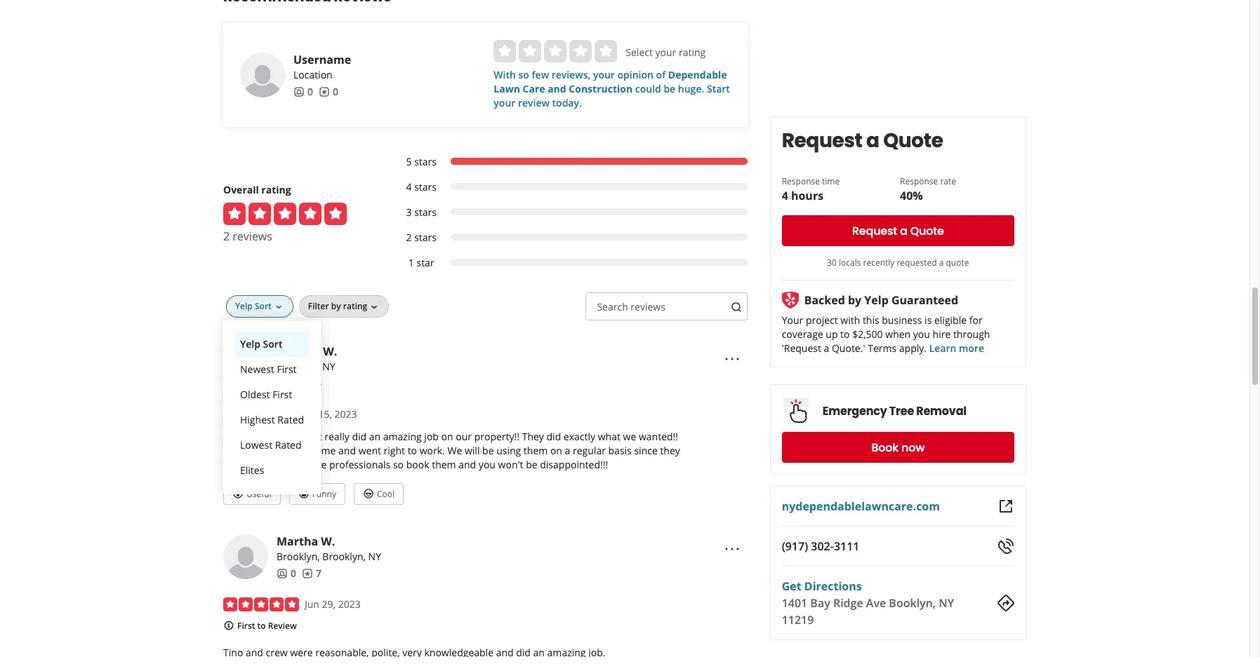 Task type: describe. For each thing, give the bounding box(es) containing it.
huge.
[[678, 82, 704, 96]]

dependable lawn care and construction
[[494, 68, 727, 96]]

basis
[[608, 445, 632, 458]]

book
[[872, 440, 899, 456]]

ave
[[866, 596, 886, 612]]

by for rating
[[331, 301, 341, 313]]

sort for yelp sort popup button at the top left of page
[[255, 301, 272, 313]]

reviews element for location
[[319, 85, 338, 99]]

tino and his assistant really did an amazing job on our property!! they did exactly what we wanted!! they showed up on time and went right to work.  we will be using them on a regular basis since they did so good!!! they are professionals so book them and you won't be disappointed!!!
[[223, 431, 680, 472]]

0 vertical spatial quote
[[883, 127, 943, 154]]

is
[[925, 314, 932, 327]]

by for yelp
[[848, 293, 862, 308]]

apply.
[[899, 342, 927, 355]]

newest first
[[240, 363, 297, 376]]

filter reviews by 5 stars rating element
[[392, 155, 747, 169]]

rating for filter by rating
[[343, 301, 367, 313]]

2 stars
[[406, 231, 437, 245]]

start
[[707, 82, 730, 96]]

removal
[[916, 403, 967, 419]]

menu image
[[724, 351, 740, 368]]

martha w. link
[[277, 534, 335, 550]]

for
[[969, 314, 983, 327]]

select your rating
[[626, 46, 706, 59]]

16 chevron down v2 image for yelp sort
[[273, 302, 284, 313]]

we
[[623, 431, 636, 444]]

photo of victoria w. image
[[223, 345, 268, 390]]

16 review v2 image for w.
[[302, 569, 313, 580]]

yelp for yelp sort popup button at the top left of page
[[235, 301, 253, 313]]

16 funny v2 image
[[298, 489, 309, 500]]

16 chevron down v2 image for filter by rating
[[369, 302, 380, 313]]

more
[[959, 342, 984, 355]]

0 horizontal spatial did
[[223, 459, 238, 472]]

they
[[660, 445, 680, 458]]

2 horizontal spatial on
[[550, 445, 562, 458]]

what
[[598, 431, 621, 444]]

username
[[293, 52, 351, 68]]

2 vertical spatial first
[[237, 621, 255, 633]]

1 horizontal spatial so
[[393, 459, 404, 472]]

24 external link v2 image
[[998, 498, 1014, 515]]

302-
[[811, 539, 834, 555]]

1 star
[[408, 256, 434, 270]]

and down really
[[338, 445, 356, 458]]

ny inside get directions 1401 bay ridge ave booklyn, ny 11219
[[939, 596, 954, 612]]

regular
[[573, 445, 606, 458]]

filter reviews by 3 stars rating element
[[392, 206, 747, 220]]

7
[[316, 567, 322, 581]]

tino
[[223, 431, 243, 444]]

1 vertical spatial them
[[432, 459, 456, 472]]

hours
[[791, 188, 824, 204]]

lowest rated
[[240, 439, 302, 452]]

newest first button
[[234, 358, 310, 383]]

dependable
[[668, 68, 727, 82]]

rating element
[[494, 40, 617, 63]]

nydependablelawncare.com link
[[782, 499, 940, 515]]

yelp sort button
[[226, 296, 293, 318]]

emergency
[[823, 403, 887, 419]]

response rate 40%
[[900, 176, 956, 204]]

3
[[406, 206, 412, 219]]

11219
[[782, 613, 814, 628]]

lowest
[[240, 439, 272, 452]]

time inside 'response time 4 hours'
[[822, 176, 840, 187]]

get directions 1401 bay ridge ave booklyn, ny 11219
[[782, 579, 954, 628]]

and inside dependable lawn care and construction
[[548, 82, 566, 96]]

lowest rated button
[[234, 433, 310, 459]]

learn more link
[[929, 342, 984, 355]]

a inside tino and his assistant really did an amazing job on our property!! they did exactly what we wanted!! they showed up on time and went right to work.  we will be using them on a regular basis since they did so good!!! they are professionals so book them and you won't be disappointed!!!
[[565, 445, 570, 458]]

of
[[656, 68, 666, 82]]

filter
[[308, 301, 329, 313]]

2 horizontal spatial so
[[518, 68, 529, 82]]

40%
[[900, 188, 923, 204]]

locals
[[839, 257, 861, 269]]

today.
[[552, 96, 582, 110]]

learn more
[[929, 342, 984, 355]]

elites
[[240, 464, 264, 478]]

first for newest first
[[277, 363, 297, 376]]

elites button
[[234, 459, 310, 484]]

filter reviews by 1 star rating element
[[392, 256, 747, 270]]

directions
[[804, 579, 862, 595]]

nydependablelawncare.com
[[782, 499, 940, 515]]

0 for username's friends element
[[308, 85, 313, 98]]

we
[[448, 445, 462, 458]]

professionals
[[329, 459, 391, 472]]

request a quote inside button
[[852, 223, 944, 239]]

really
[[325, 431, 349, 444]]

photo of martha w. image
[[223, 535, 268, 580]]

friends element for martha
[[277, 567, 296, 581]]

went
[[359, 445, 381, 458]]

2 horizontal spatial your
[[655, 46, 676, 59]]

brooklyn, down martha w. link at bottom left
[[322, 550, 366, 564]]

0 left 6
[[291, 377, 296, 391]]

quote.'
[[832, 342, 865, 355]]

business
[[882, 314, 922, 327]]

review
[[518, 96, 550, 110]]

get
[[782, 579, 802, 595]]

overall
[[223, 183, 259, 197]]

0 horizontal spatial 4
[[406, 181, 412, 194]]

backed
[[804, 293, 845, 308]]

16 review v2 image for location
[[319, 86, 330, 98]]

highest rated
[[240, 414, 304, 427]]

get directions link
[[782, 579, 862, 595]]

to inside your project with this business is eligible for coverage up to $2,500 when you hire through 'request a quote.' terms apply.
[[840, 328, 850, 341]]

your for today.
[[494, 96, 516, 110]]

2023 for martha w.
[[338, 598, 361, 612]]

username location
[[293, 52, 351, 82]]

first for oldest first
[[272, 388, 292, 402]]

and down will
[[459, 459, 476, 472]]

1 horizontal spatial them
[[524, 445, 548, 458]]

3 stars
[[406, 206, 437, 219]]

search image
[[731, 302, 742, 313]]

martha w. brooklyn, brooklyn, ny
[[277, 534, 381, 564]]

time inside tino and his assistant really did an amazing job on our property!! they did exactly what we wanted!! they showed up on time and went right to work.  we will be using them on a regular basis since they did so good!!! they are professionals so book them and you won't be disappointed!!!
[[315, 445, 336, 458]]

24 phone v2 image
[[998, 538, 1014, 555]]

16 cool v2 image
[[363, 489, 374, 500]]

book
[[406, 459, 429, 472]]

15,
[[318, 408, 332, 421]]

useful button
[[223, 484, 281, 506]]

location
[[293, 68, 333, 82]]

your for of
[[593, 68, 615, 82]]

could be huge. start your review today.
[[494, 82, 730, 110]]

menu image
[[724, 541, 740, 558]]

sort for yelp sort button
[[263, 338, 283, 351]]

victoria w. brooklyn, ny
[[277, 344, 337, 374]]

response for 4
[[782, 176, 820, 187]]

disappointed!!!
[[540, 459, 608, 472]]

cool button
[[354, 484, 404, 506]]

with so few reviews, your opinion of
[[494, 68, 668, 82]]

w. for martha w.
[[321, 534, 335, 550]]

5 star rating image for jul 15, 2023
[[223, 408, 299, 422]]



Task type: vqa. For each thing, say whether or not it's contained in the screenshot.
the really
yes



Task type: locate. For each thing, give the bounding box(es) containing it.
0 vertical spatial be
[[664, 82, 676, 96]]

by
[[848, 293, 862, 308], [331, 301, 341, 313]]

0 horizontal spatial 16 review v2 image
[[302, 569, 313, 580]]

book now
[[872, 440, 925, 456]]

2 vertical spatial they
[[287, 459, 309, 472]]

reviews element containing 0
[[319, 85, 338, 99]]

be inside could be huge. start your review today.
[[664, 82, 676, 96]]

reviews element for w.
[[302, 567, 322, 581]]

16 friends v2 image
[[293, 86, 305, 98]]

1 vertical spatial 5 star rating image
[[223, 408, 299, 422]]

your down lawn
[[494, 96, 516, 110]]

0 horizontal spatial up
[[286, 445, 298, 458]]

up
[[826, 328, 838, 341], [286, 445, 298, 458]]

jun
[[305, 598, 319, 612]]

a
[[866, 127, 879, 154], [900, 223, 908, 239], [939, 257, 944, 269], [824, 342, 829, 355], [565, 445, 570, 458]]

0 vertical spatial 16 review v2 image
[[319, 86, 330, 98]]

backed by yelp guaranteed
[[804, 293, 958, 308]]

1 vertical spatial rated
[[275, 439, 302, 452]]

16 review v2 image down location
[[319, 86, 330, 98]]

booklyn,
[[889, 596, 936, 612]]

you down is
[[913, 328, 930, 341]]

stars down 5 stars
[[414, 181, 437, 194]]

1 vertical spatial first
[[272, 388, 292, 402]]

ny right booklyn,
[[939, 596, 954, 612]]

5 star rating image for 2 reviews
[[223, 203, 347, 226]]

0 for friends element related to martha
[[291, 567, 296, 581]]

filter reviews by 2 stars rating element
[[392, 231, 747, 245]]

reviews for search reviews
[[631, 301, 666, 314]]

(917)
[[782, 539, 808, 555]]

0 vertical spatial 2023
[[335, 408, 357, 421]]

0 vertical spatial rating
[[679, 46, 706, 59]]

first inside button
[[272, 388, 292, 402]]

0 vertical spatial first
[[277, 363, 297, 376]]

oldest
[[240, 388, 270, 402]]

0 horizontal spatial your
[[494, 96, 516, 110]]

response up 40%
[[900, 176, 938, 187]]

1 vertical spatial time
[[315, 445, 336, 458]]

16 first v2 image
[[223, 621, 234, 632]]

request up 'response time 4 hours'
[[782, 127, 862, 154]]

did left 'elites'
[[223, 459, 238, 472]]

0 vertical spatial request a quote
[[782, 127, 943, 154]]

recently
[[863, 257, 895, 269]]

0 vertical spatial up
[[826, 328, 838, 341]]

yelp for yelp sort button
[[240, 338, 260, 351]]

6
[[316, 377, 322, 391]]

quote up requested
[[910, 223, 944, 239]]

1 horizontal spatial 16 chevron down v2 image
[[369, 302, 380, 313]]

1 horizontal spatial your
[[593, 68, 615, 82]]

and down "highest"
[[246, 431, 263, 444]]

0 vertical spatial 5 star rating image
[[223, 203, 347, 226]]

0 vertical spatial w.
[[323, 344, 337, 360]]

rating up dependable
[[679, 46, 706, 59]]

1 vertical spatial sort
[[263, 338, 283, 351]]

ny down 'victoria w.' link
[[322, 360, 335, 374]]

brooklyn, inside the victoria w. brooklyn, ny
[[277, 360, 320, 374]]

did
[[352, 431, 367, 444], [547, 431, 561, 444], [223, 459, 238, 472]]

1 vertical spatial friends element
[[277, 567, 296, 581]]

16 review v2 image
[[319, 86, 330, 98], [302, 569, 313, 580]]

1 vertical spatial 16 review v2 image
[[302, 569, 313, 580]]

2 for 2 reviews
[[223, 229, 230, 245]]

1 horizontal spatial 2
[[406, 231, 412, 245]]

w. for victoria w.
[[323, 344, 337, 360]]

16 chevron down v2 image right filter by rating
[[369, 302, 380, 313]]

funny button
[[289, 484, 345, 506]]

ny down cool button
[[368, 550, 381, 564]]

reviews down the overall rating
[[233, 229, 272, 245]]

0 horizontal spatial 16 chevron down v2 image
[[273, 302, 284, 313]]

1 5 star rating image from the top
[[223, 203, 347, 226]]

friends element left 7 on the left bottom
[[277, 567, 296, 581]]

0 vertical spatial your
[[655, 46, 676, 59]]

24 directions v2 image
[[998, 595, 1014, 612]]

did left the an
[[352, 431, 367, 444]]

hire
[[933, 328, 951, 341]]

0 vertical spatial them
[[524, 445, 548, 458]]

up down assistant
[[286, 445, 298, 458]]

1 horizontal spatial ny
[[368, 550, 381, 564]]

with
[[494, 68, 516, 82]]

stars inside 'element'
[[414, 155, 437, 169]]

rated for highest rated
[[277, 414, 304, 427]]

up down project
[[826, 328, 838, 341]]

1 response from the left
[[782, 176, 820, 187]]

yelp inside button
[[240, 338, 260, 351]]

5 star rating image up first to review
[[223, 598, 299, 612]]

on right the job
[[441, 431, 453, 444]]

and up today.
[[548, 82, 566, 96]]

could
[[635, 82, 661, 96]]

1 vertical spatial to
[[408, 445, 417, 458]]

0 vertical spatial request
[[782, 127, 862, 154]]

first down victoria
[[277, 363, 297, 376]]

5 star rating image down the overall rating
[[223, 203, 347, 226]]

request up recently
[[852, 223, 897, 239]]

2 reviews
[[223, 229, 272, 245]]

oldest first button
[[234, 383, 310, 408]]

select
[[626, 46, 653, 59]]

through
[[953, 328, 990, 341]]

on
[[441, 431, 453, 444], [301, 445, 313, 458], [550, 445, 562, 458]]

highest
[[240, 414, 275, 427]]

  text field
[[586, 293, 747, 321]]

a inside button
[[900, 223, 908, 239]]

reviews right search
[[631, 301, 666, 314]]

jun 29, 2023
[[305, 598, 361, 612]]

your up construction
[[593, 68, 615, 82]]

0 vertical spatial rated
[[277, 414, 304, 427]]

to left review
[[257, 621, 266, 633]]

1 vertical spatial yelp sort
[[240, 338, 283, 351]]

yelp sort inside popup button
[[235, 301, 272, 313]]

reviews,
[[552, 68, 591, 82]]

0 down username location at the left
[[333, 85, 338, 98]]

your up of
[[655, 46, 676, 59]]

on up disappointed!!!
[[550, 445, 562, 458]]

16 review v2 image left 7 on the left bottom
[[302, 569, 313, 580]]

brooklyn, down martha
[[277, 550, 320, 564]]

(no rating) image
[[494, 40, 617, 63]]

stars for 5 stars
[[414, 155, 437, 169]]

using
[[496, 445, 521, 458]]

16 chevron down v2 image inside the filter by rating popup button
[[369, 302, 380, 313]]

ridge
[[833, 596, 863, 612]]

to inside tino and his assistant really did an amazing job on our property!! they did exactly what we wanted!! they showed up on time and went right to work.  we will be using them on a regular basis since they did so good!!! they are professionals so book them and you won't be disappointed!!!
[[408, 445, 417, 458]]

yelp up newest at the bottom left
[[240, 338, 260, 351]]

1 vertical spatial your
[[593, 68, 615, 82]]

to up the book
[[408, 445, 417, 458]]

1 vertical spatial be
[[482, 445, 494, 458]]

reviews element containing 7
[[302, 567, 322, 581]]

2 stars from the top
[[414, 181, 437, 194]]

1 vertical spatial quote
[[910, 223, 944, 239]]

0 for reviews element containing 0
[[333, 85, 338, 98]]

your
[[782, 314, 803, 327]]

1 vertical spatial you
[[479, 459, 496, 472]]

reviews for 2 reviews
[[233, 229, 272, 245]]

ny
[[322, 360, 335, 374], [368, 550, 381, 564], [939, 596, 954, 612]]

so down right
[[393, 459, 404, 472]]

1 horizontal spatial response
[[900, 176, 938, 187]]

5
[[406, 155, 412, 169]]

4 left hours
[[782, 188, 788, 204]]

yelp sort for yelp sort popup button at the top left of page
[[235, 301, 272, 313]]

0 vertical spatial you
[[913, 328, 930, 341]]

1 vertical spatial w.
[[321, 534, 335, 550]]

quote
[[946, 257, 969, 269]]

2 vertical spatial be
[[526, 459, 538, 472]]

2 down overall
[[223, 229, 230, 245]]

2 vertical spatial ny
[[939, 596, 954, 612]]

16 chevron down v2 image up yelp sort button
[[273, 302, 284, 313]]

3 5 star rating image from the top
[[223, 598, 299, 612]]

1 stars from the top
[[414, 155, 437, 169]]

yelp sort inside button
[[240, 338, 283, 351]]

your project with this business is eligible for coverage up to $2,500 when you hire through 'request a quote.' terms apply.
[[782, 314, 990, 355]]

w. inside martha w. brooklyn, brooklyn, ny
[[321, 534, 335, 550]]

on down assistant
[[301, 445, 313, 458]]

funny
[[312, 488, 336, 500]]

1 horizontal spatial reviews
[[631, 301, 666, 314]]

oldest first
[[240, 388, 292, 402]]

$2,500
[[852, 328, 883, 341]]

yelp up yelp sort button
[[235, 301, 253, 313]]

did left exactly on the left bottom
[[547, 431, 561, 444]]

now
[[901, 440, 925, 456]]

16 chevron down v2 image inside yelp sort popup button
[[273, 302, 284, 313]]

review
[[268, 621, 297, 633]]

'request
[[782, 342, 821, 355]]

good!!!
[[254, 459, 285, 472]]

work.
[[420, 445, 445, 458]]

1 vertical spatial reviews
[[631, 301, 666, 314]]

sort up yelp sort button
[[255, 301, 272, 313]]

useful
[[246, 488, 271, 500]]

sort inside button
[[263, 338, 283, 351]]

stars right 3 at the top left
[[414, 206, 437, 219]]

1 vertical spatial reviews element
[[302, 567, 322, 581]]

2 vertical spatial rating
[[343, 301, 367, 313]]

1 vertical spatial rating
[[261, 183, 291, 197]]

0 horizontal spatial rating
[[261, 183, 291, 197]]

1 vertical spatial up
[[286, 445, 298, 458]]

0 horizontal spatial you
[[479, 459, 496, 472]]

1 horizontal spatial be
[[526, 459, 538, 472]]

stars for 4 stars
[[414, 181, 437, 194]]

learn
[[929, 342, 957, 355]]

cool
[[377, 488, 395, 500]]

exactly
[[564, 431, 595, 444]]

2 for 2 stars
[[406, 231, 412, 245]]

1 vertical spatial request a quote
[[852, 223, 944, 239]]

they up won't
[[522, 431, 544, 444]]

2023 for victoria w.
[[335, 408, 357, 421]]

0 horizontal spatial be
[[482, 445, 494, 458]]

1 vertical spatial ny
[[368, 550, 381, 564]]

time up hours
[[822, 176, 840, 187]]

ny inside the victoria w. brooklyn, ny
[[322, 360, 335, 374]]

his
[[266, 431, 279, 444]]

29,
[[322, 598, 336, 612]]

request a quote button
[[782, 216, 1014, 246]]

1 horizontal spatial to
[[408, 445, 417, 458]]

1 horizontal spatial on
[[441, 431, 453, 444]]

0 vertical spatial yelp sort
[[235, 301, 272, 313]]

rated for lowest rated
[[275, 439, 302, 452]]

friends element
[[293, 85, 313, 99], [277, 567, 296, 581]]

yelp sort for yelp sort button
[[240, 338, 283, 351]]

1 horizontal spatial rating
[[343, 301, 367, 313]]

2 5 star rating image from the top
[[223, 408, 299, 422]]

1 vertical spatial request
[[852, 223, 897, 239]]

4 down 5
[[406, 181, 412, 194]]

filter by rating
[[308, 301, 367, 313]]

5 star rating image for jun 29, 2023
[[223, 598, 299, 612]]

reviews element down location
[[319, 85, 338, 99]]

request inside button
[[852, 223, 897, 239]]

None radio
[[519, 40, 542, 63], [544, 40, 567, 63], [595, 40, 617, 63], [519, 40, 542, 63], [544, 40, 567, 63], [595, 40, 617, 63]]

2 vertical spatial your
[[494, 96, 516, 110]]

them down we
[[432, 459, 456, 472]]

victoria
[[277, 344, 320, 360]]

0 horizontal spatial response
[[782, 176, 820, 187]]

by up with
[[848, 293, 862, 308]]

your
[[655, 46, 676, 59], [593, 68, 615, 82], [494, 96, 516, 110]]

wanted!!
[[639, 431, 678, 444]]

2 horizontal spatial they
[[522, 431, 544, 444]]

brooklyn, down victoria
[[277, 360, 320, 374]]

jul 15, 2023
[[305, 408, 357, 421]]

2 down 3 at the top left
[[406, 231, 412, 245]]

1 horizontal spatial did
[[352, 431, 367, 444]]

0 vertical spatial they
[[522, 431, 544, 444]]

to up quote.'
[[840, 328, 850, 341]]

0 horizontal spatial on
[[301, 445, 313, 458]]

stars up "star"
[[414, 231, 437, 245]]

1 16 chevron down v2 image from the left
[[273, 302, 284, 313]]

1 horizontal spatial up
[[826, 328, 838, 341]]

2 horizontal spatial ny
[[939, 596, 954, 612]]

guaranteed
[[892, 293, 958, 308]]

eligible
[[934, 314, 967, 327]]

yelp sort up yelp sort button
[[235, 301, 272, 313]]

they down tino on the left
[[223, 445, 245, 458]]

stars for 3 stars
[[414, 206, 437, 219]]

friends element down location
[[293, 85, 313, 99]]

0 horizontal spatial ny
[[322, 360, 335, 374]]

quote inside button
[[910, 223, 944, 239]]

so
[[518, 68, 529, 82], [240, 459, 251, 472], [393, 459, 404, 472]]

time up are
[[315, 445, 336, 458]]

request
[[782, 127, 862, 154], [852, 223, 897, 239]]

search reviews
[[597, 301, 666, 314]]

stars for 2 stars
[[414, 231, 437, 245]]

w. right martha
[[321, 534, 335, 550]]

rated
[[277, 414, 304, 427], [275, 439, 302, 452]]

be right won't
[[526, 459, 538, 472]]

2023
[[335, 408, 357, 421], [338, 598, 361, 612]]

yelp up this
[[864, 293, 889, 308]]

reviews
[[233, 229, 272, 245], [631, 301, 666, 314]]

0 horizontal spatial to
[[257, 621, 266, 633]]

jul
[[305, 408, 316, 421]]

1 horizontal spatial time
[[822, 176, 840, 187]]

5 star rating image down oldest first
[[223, 408, 299, 422]]

care
[[523, 82, 545, 96]]

a inside your project with this business is eligible for coverage up to $2,500 when you hire through 'request a quote.' terms apply.
[[824, 342, 829, 355]]

when
[[885, 328, 911, 341]]

you down will
[[479, 459, 496, 472]]

response up hours
[[782, 176, 820, 187]]

1 horizontal spatial you
[[913, 328, 930, 341]]

None radio
[[494, 40, 516, 63], [570, 40, 592, 63], [494, 40, 516, 63], [570, 40, 592, 63]]

0 horizontal spatial them
[[432, 459, 456, 472]]

0 right 16 friends v2 image
[[291, 567, 296, 581]]

them right using on the left bottom of the page
[[524, 445, 548, 458]]

2 horizontal spatial be
[[664, 82, 676, 96]]

highest rated button
[[234, 408, 310, 433]]

reviews element
[[319, 85, 338, 99], [302, 567, 322, 581]]

16 chevron down v2 image
[[273, 302, 284, 313], [369, 302, 380, 313]]

first right 16 first v2 icon
[[237, 621, 255, 633]]

0 right 16 friends v2 icon
[[308, 85, 313, 98]]

first inside button
[[277, 363, 297, 376]]

0 horizontal spatial they
[[223, 445, 245, 458]]

sort inside popup button
[[255, 301, 272, 313]]

be down of
[[664, 82, 676, 96]]

ny inside martha w. brooklyn, brooklyn, ny
[[368, 550, 381, 564]]

0 vertical spatial friends element
[[293, 85, 313, 99]]

by right "filter"
[[331, 301, 341, 313]]

terms
[[868, 342, 897, 355]]

few
[[532, 68, 549, 82]]

1401
[[782, 596, 808, 612]]

2 vertical spatial to
[[257, 621, 266, 633]]

0 horizontal spatial 2
[[223, 229, 230, 245]]

response
[[782, 176, 820, 187], [900, 176, 938, 187]]

0 vertical spatial reviews element
[[319, 85, 338, 99]]

w. right victoria
[[323, 344, 337, 360]]

friends element for username
[[293, 85, 313, 99]]

w. inside the victoria w. brooklyn, ny
[[323, 344, 337, 360]]

0 inside reviews element
[[333, 85, 338, 98]]

assistant
[[282, 431, 322, 444]]

yelp sort up newest at the bottom left
[[240, 338, 283, 351]]

rating right "filter"
[[343, 301, 367, 313]]

rating right overall
[[261, 183, 291, 197]]

will
[[465, 445, 480, 458]]

stars right 5
[[414, 155, 437, 169]]

by inside popup button
[[331, 301, 341, 313]]

0 horizontal spatial by
[[331, 301, 341, 313]]

0 vertical spatial time
[[822, 176, 840, 187]]

response for 40%
[[900, 176, 938, 187]]

sort up newest first button at the left bottom of the page
[[263, 338, 283, 351]]

response inside response rate 40%
[[900, 176, 938, 187]]

first to review
[[237, 621, 297, 633]]

3 stars from the top
[[414, 206, 437, 219]]

0 horizontal spatial so
[[240, 459, 251, 472]]

job
[[424, 431, 439, 444]]

up inside your project with this business is eligible for coverage up to $2,500 when you hire through 'request a quote.' terms apply.
[[826, 328, 838, 341]]

book now button
[[782, 432, 1014, 463]]

2023 right 29,
[[338, 598, 361, 612]]

0 vertical spatial ny
[[322, 360, 335, 374]]

newest
[[240, 363, 274, 376]]

0 vertical spatial reviews
[[233, 229, 272, 245]]

response inside 'response time 4 hours'
[[782, 176, 820, 187]]

quote up response rate 40%
[[883, 127, 943, 154]]

2 vertical spatial 5 star rating image
[[223, 598, 299, 612]]

so left "few"
[[518, 68, 529, 82]]

photo of username image
[[240, 53, 285, 98]]

project
[[806, 314, 838, 327]]

be
[[664, 82, 676, 96], [482, 445, 494, 458], [526, 459, 538, 472]]

16 useful v2 image
[[232, 489, 244, 500]]

0 vertical spatial sort
[[255, 301, 272, 313]]

2 16 chevron down v2 image from the left
[[369, 302, 380, 313]]

rating for select your rating
[[679, 46, 706, 59]]

2 horizontal spatial rating
[[679, 46, 706, 59]]

4 stars from the top
[[414, 231, 437, 245]]

2023 right the 15,
[[335, 408, 357, 421]]

1 horizontal spatial they
[[287, 459, 309, 472]]

1 horizontal spatial 16 review v2 image
[[319, 86, 330, 98]]

0 horizontal spatial reviews
[[233, 229, 272, 245]]

4
[[406, 181, 412, 194], [782, 188, 788, 204]]

w.
[[323, 344, 337, 360], [321, 534, 335, 550]]

your inside could be huge. start your review today.
[[494, 96, 516, 110]]

16 friends v2 image
[[277, 569, 288, 580]]

you inside your project with this business is eligible for coverage up to $2,500 when you hire through 'request a quote.' terms apply.
[[913, 328, 930, 341]]

reviews element right 16 friends v2 image
[[302, 567, 322, 581]]

5 star rating image
[[223, 203, 347, 226], [223, 408, 299, 422], [223, 598, 299, 612]]

be right will
[[482, 445, 494, 458]]

this
[[863, 314, 879, 327]]

brooklyn, for martha
[[277, 550, 320, 564]]

0 horizontal spatial time
[[315, 445, 336, 458]]

yelp inside popup button
[[235, 301, 253, 313]]

2 horizontal spatial did
[[547, 431, 561, 444]]

1 horizontal spatial by
[[848, 293, 862, 308]]

2 response from the left
[[900, 176, 938, 187]]

they left are
[[287, 459, 309, 472]]

requested
[[897, 257, 937, 269]]

overall rating
[[223, 183, 291, 197]]

4 inside 'response time 4 hours'
[[782, 188, 788, 204]]

first down newest first button at the left bottom of the page
[[272, 388, 292, 402]]

up inside tino and his assistant really did an amazing job on our property!! they did exactly what we wanted!! they showed up on time and went right to work.  we will be using them on a regular basis since they did so good!!! they are professionals so book them and you won't be disappointed!!!
[[286, 445, 298, 458]]

filter reviews by 4 stars rating element
[[392, 181, 747, 195]]

brooklyn, for victoria
[[277, 360, 320, 374]]

showed
[[248, 445, 284, 458]]

rating inside popup button
[[343, 301, 367, 313]]

you inside tino and his assistant really did an amazing job on our property!! they did exactly what we wanted!! they showed up on time and went right to work.  we will be using them on a regular basis since they did so good!!! they are professionals so book them and you won't be disappointed!!!
[[479, 459, 496, 472]]

sort
[[255, 301, 272, 313], [263, 338, 283, 351]]

so down 'lowest'
[[240, 459, 251, 472]]

won't
[[498, 459, 523, 472]]

star
[[417, 256, 434, 270]]



